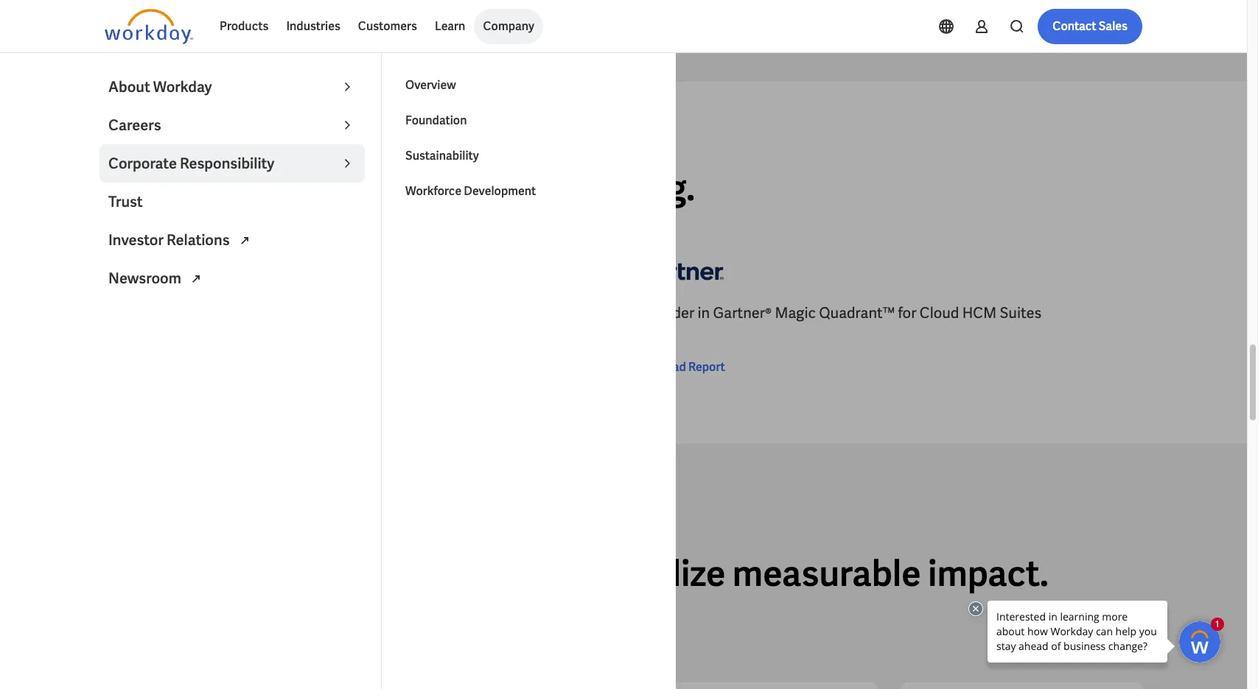Task type: locate. For each thing, give the bounding box(es) containing it.
1 horizontal spatial for
[[497, 304, 515, 323]]

about workday button
[[99, 68, 365, 106]]

analysts
[[137, 130, 189, 143]]

for right erp
[[497, 304, 515, 323]]

a leader in finance, hr, and planning.
[[105, 165, 695, 211]]

impact.
[[928, 552, 1048, 597]]

2 gartner image from the left
[[635, 250, 724, 291]]

1 magic from the left
[[279, 304, 320, 323]]

for left hcm
[[898, 304, 916, 323]]

careers
[[108, 116, 161, 135]]

hcm
[[962, 304, 996, 323]]

in for gartner®
[[698, 304, 710, 323]]

responsibility
[[180, 154, 274, 173]]

leader
[[136, 165, 237, 211]]

cloud left erp
[[424, 304, 464, 323]]

measurable
[[732, 552, 921, 597]]

1 gartner® from the left
[[217, 304, 276, 323]]

magic
[[279, 304, 320, 323], [775, 304, 816, 323]]

what analysts say
[[105, 130, 211, 143]]

workforce
[[405, 184, 461, 199]]

development
[[464, 184, 536, 199]]

gartner image
[[105, 250, 193, 291], [635, 250, 724, 291]]

0 horizontal spatial leader
[[118, 304, 164, 323]]

magic inside "a leader in 2023 gartner® magic quadrant™ for cloud erp for service- centric enterprises"
[[279, 304, 320, 323]]

2 horizontal spatial for
[[898, 304, 916, 323]]

1 horizontal spatial quadrant™
[[819, 304, 895, 323]]

2 cloud from the left
[[920, 304, 959, 323]]

a for a leader in gartner® magic quadrant™ for cloud hcm suites
[[635, 304, 645, 323]]

in for 2023
[[167, 304, 179, 323]]

0 horizontal spatial gartner image
[[105, 250, 193, 291]]

about workday
[[108, 77, 212, 97]]

a inside "a leader in 2023 gartner® magic quadrant™ for cloud erp for service- centric enterprises"
[[105, 304, 115, 323]]

contact sales
[[1053, 18, 1128, 34]]

workforce development
[[405, 184, 536, 199]]

overview link
[[397, 68, 662, 103]]

quadrant™
[[323, 304, 399, 323], [819, 304, 895, 323]]

2 horizontal spatial in
[[698, 304, 710, 323]]

across
[[294, 552, 401, 597]]

1 horizontal spatial in
[[244, 165, 274, 211]]

leader up centric
[[118, 304, 164, 323]]

customers button
[[349, 9, 426, 44]]

a leader in gartner® magic quadrant™ for cloud hcm suites
[[635, 304, 1042, 323]]

foundation link
[[397, 103, 662, 139]]

sales
[[1099, 18, 1128, 34]]

leader for a leader in 2023 gartner® magic quadrant™ for cloud erp for service- centric enterprises
[[118, 304, 164, 323]]

2 magic from the left
[[775, 304, 816, 323]]

1 for from the left
[[402, 304, 421, 323]]

1 horizontal spatial gartner®
[[713, 304, 772, 323]]

realize
[[620, 552, 725, 597]]

1 cloud from the left
[[424, 304, 464, 323]]

finance,
[[281, 165, 408, 211]]

1 gartner image from the left
[[105, 250, 193, 291]]

0 horizontal spatial quadrant™
[[323, 304, 399, 323]]

what
[[105, 130, 135, 143]]

1 quadrant™ from the left
[[323, 304, 399, 323]]

sustainability
[[405, 148, 479, 164]]

0 horizontal spatial magic
[[279, 304, 320, 323]]

a up "read report" link
[[635, 304, 645, 323]]

in
[[244, 165, 274, 211], [167, 304, 179, 323], [698, 304, 710, 323]]

cloud
[[424, 304, 464, 323], [920, 304, 959, 323]]

in inside "a leader in 2023 gartner® magic quadrant™ for cloud erp for service- centric enterprises"
[[167, 304, 179, 323]]

a
[[105, 165, 129, 211], [105, 304, 115, 323], [635, 304, 645, 323]]

1 horizontal spatial cloud
[[920, 304, 959, 323]]

read report link
[[635, 359, 725, 377]]

2 for from the left
[[497, 304, 515, 323]]

0 horizontal spatial gartner®
[[217, 304, 276, 323]]

1 horizontal spatial leader
[[649, 304, 694, 323]]

for left erp
[[402, 304, 421, 323]]

companies across all industries realize measurable impact.
[[105, 552, 1048, 597]]

industries button
[[277, 9, 349, 44]]

0 horizontal spatial cloud
[[424, 304, 464, 323]]

go to the homepage image
[[105, 9, 193, 44]]

a for a leader in 2023 gartner® magic quadrant™ for cloud erp for service- centric enterprises
[[105, 304, 115, 323]]

2 quadrant™ from the left
[[819, 304, 895, 323]]

in left 2023
[[167, 304, 179, 323]]

gartner® up the report
[[713, 304, 772, 323]]

1 horizontal spatial magic
[[775, 304, 816, 323]]

2 leader from the left
[[649, 304, 694, 323]]

1 leader from the left
[[118, 304, 164, 323]]

cloud inside "a leader in 2023 gartner® magic quadrant™ for cloud erp for service- centric enterprises"
[[424, 304, 464, 323]]

0 horizontal spatial in
[[167, 304, 179, 323]]

0 horizontal spatial for
[[402, 304, 421, 323]]

1 horizontal spatial gartner image
[[635, 250, 724, 291]]

in up opens in a new tab image
[[244, 165, 274, 211]]

a down what at the top left
[[105, 165, 129, 211]]

leader inside "a leader in 2023 gartner® magic quadrant™ for cloud erp for service- centric enterprises"
[[118, 304, 164, 323]]

leader up read at the right bottom of the page
[[649, 304, 694, 323]]

2023
[[182, 304, 214, 323]]

foundation
[[405, 113, 467, 128]]

in up the report
[[698, 304, 710, 323]]

cloud left hcm
[[920, 304, 959, 323]]

report
[[688, 360, 725, 375]]

a up centric
[[105, 304, 115, 323]]

gartner® down "newsroom" link
[[217, 304, 276, 323]]

leader
[[118, 304, 164, 323], [649, 304, 694, 323]]

careers button
[[99, 106, 365, 144]]

for
[[402, 304, 421, 323], [497, 304, 515, 323], [898, 304, 916, 323]]

gartner®
[[217, 304, 276, 323], [713, 304, 772, 323]]



Task type: vqa. For each thing, say whether or not it's contained in the screenshot.
the Gartner 'image'
yes



Task type: describe. For each thing, give the bounding box(es) containing it.
erp
[[467, 304, 494, 323]]

quadrant™ inside "a leader in 2023 gartner® magic quadrant™ for cloud erp for service- centric enterprises"
[[323, 304, 399, 323]]

learn
[[435, 18, 465, 34]]

enterprises
[[157, 325, 233, 344]]

service-
[[518, 304, 572, 323]]

trust
[[108, 192, 143, 212]]

opens in a new tab image
[[187, 271, 205, 288]]

say
[[192, 130, 211, 143]]

industries
[[452, 552, 613, 597]]

products button
[[211, 9, 277, 44]]

gartner® inside "a leader in 2023 gartner® magic quadrant™ for cloud erp for service- centric enterprises"
[[217, 304, 276, 323]]

company button
[[474, 9, 543, 44]]

opens in a new tab image
[[236, 232, 253, 250]]

company
[[483, 18, 534, 34]]

customers
[[358, 18, 417, 34]]

contact sales link
[[1038, 9, 1142, 44]]

contact
[[1053, 18, 1096, 34]]

corporate
[[108, 154, 177, 173]]

a for a leader in finance, hr, and planning.
[[105, 165, 129, 211]]

products
[[220, 18, 269, 34]]

a leader in 2023 gartner® magic quadrant™ for cloud erp for service- centric enterprises
[[105, 304, 572, 344]]

corporate responsibility
[[108, 154, 274, 173]]

investor relations
[[108, 231, 233, 250]]

about
[[108, 77, 150, 97]]

companies
[[105, 552, 287, 597]]

read report
[[659, 360, 725, 375]]

hr,
[[415, 165, 472, 211]]

workforce development link
[[397, 174, 662, 209]]

overview
[[405, 77, 456, 93]]

learn button
[[426, 9, 474, 44]]

read
[[659, 360, 686, 375]]

newsroom
[[108, 269, 184, 288]]

all
[[407, 552, 445, 597]]

newsroom link
[[99, 259, 365, 298]]

gartner image for 2023
[[105, 250, 193, 291]]

2 gartner® from the left
[[713, 304, 772, 323]]

and
[[479, 165, 539, 211]]

gartner image for gartner®
[[635, 250, 724, 291]]

corporate responsibility button
[[99, 144, 365, 183]]

sustainability link
[[397, 139, 662, 174]]

planning.
[[546, 165, 695, 211]]

centric
[[105, 325, 154, 344]]

investor
[[108, 231, 164, 250]]

investor relations link
[[99, 221, 365, 259]]

industries
[[286, 18, 340, 34]]

in for finance,
[[244, 165, 274, 211]]

3 for from the left
[[898, 304, 916, 323]]

suites
[[1000, 304, 1042, 323]]

workday
[[153, 77, 212, 97]]

leader for a leader in gartner® magic quadrant™ for cloud hcm suites
[[649, 304, 694, 323]]

relations
[[167, 231, 230, 250]]

trust link
[[99, 183, 365, 221]]



